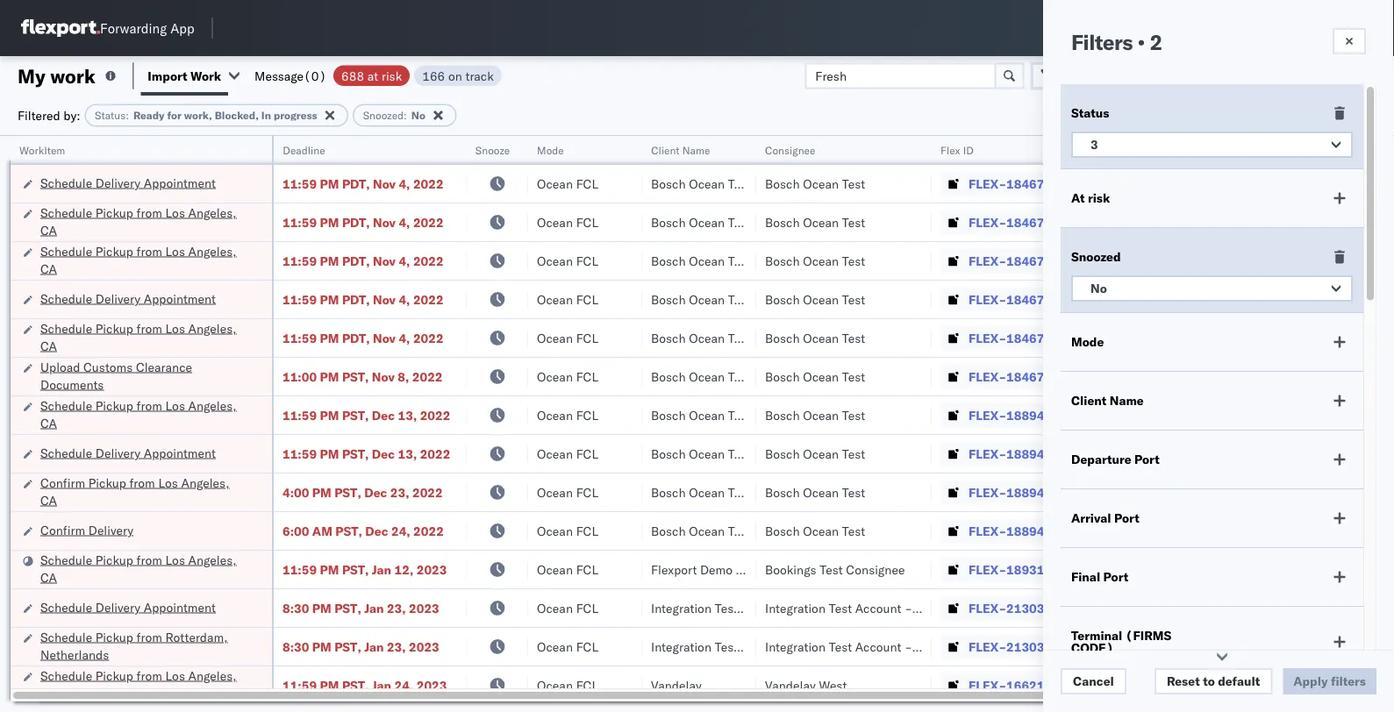 Task type: describe. For each thing, give the bounding box(es) containing it.
1662119
[[1006, 678, 1060, 693]]

11:59 pm pdt, nov 4, 2022 for first schedule pickup from los angeles, ca button from the top of the page
[[283, 215, 444, 230]]

status : ready for work, blocked, in progress
[[95, 109, 317, 122]]

2 uetu5238478 from the top
[[1175, 446, 1260, 461]]

7 flex- from the top
[[969, 408, 1006, 423]]

14 ocean fcl from the top
[[537, 678, 598, 693]]

abcd1234560
[[1081, 677, 1168, 693]]

11:59 for second schedule pickup from los angeles, ca button from the top
[[283, 253, 317, 268]]

14 flex- from the top
[[969, 678, 1006, 693]]

filtered by:
[[18, 107, 80, 123]]

at
[[1071, 190, 1085, 206]]

flexport
[[651, 562, 697, 577]]

pst, for 3rd schedule pickup from los angeles, ca button from the bottom of the page
[[342, 408, 369, 423]]

cancel
[[1073, 674, 1114, 689]]

filters • 2
[[1071, 29, 1162, 55]]

mbl/mawb
[[1195, 143, 1256, 157]]

4 flex-1889466 from the top
[[969, 523, 1060, 539]]

nov for second schedule pickup from los angeles, ca button from the top
[[373, 253, 396, 268]]

my
[[18, 64, 45, 88]]

jan for sixth schedule pickup from los angeles, ca button schedule pickup from los angeles, ca link
[[372, 678, 391, 693]]

1 horizontal spatial mode
[[1071, 334, 1104, 350]]

2 schedule pickup from los angeles, ca from the top
[[40, 243, 237, 276]]

no button
[[1071, 276, 1353, 302]]

angeles, for first schedule pickup from los angeles, ca button from the top of the page
[[188, 205, 237, 220]]

24, for 2022
[[391, 523, 410, 539]]

progress
[[274, 109, 317, 122]]

4 schedule pickup from los angeles, ca button from the top
[[40, 397, 249, 434]]

flexport demo consignee
[[651, 562, 795, 577]]

6 schedule pickup from los angeles, ca button from the top
[[40, 667, 249, 704]]

consignee button
[[756, 140, 914, 157]]

pst, for confirm pickup from los angeles, ca button
[[334, 485, 361, 500]]

6:00
[[283, 523, 309, 539]]

message (0)
[[255, 68, 326, 83]]

delivery for third schedule delivery appointment button from the bottom of the page
[[95, 291, 141, 306]]

work
[[50, 64, 96, 88]]

4 hlxu8034992 from the top
[[1267, 291, 1353, 307]]

angeles, for sixth schedule pickup from los angeles, ca button
[[188, 668, 237, 684]]

4 fcl from the top
[[576, 292, 598, 307]]

schedule pickup from los angeles, ca link for second schedule pickup from los angeles, ca button from the top
[[40, 243, 249, 278]]

1 account from the top
[[855, 601, 902, 616]]

vandelay for vandelay
[[651, 678, 702, 693]]

5 schedule from the top
[[40, 321, 92, 336]]

consignee for bookings test consignee
[[846, 562, 905, 577]]

hlxu6269489, for upload customs clearance documents button
[[1174, 369, 1264, 384]]

3 button
[[1071, 132, 1353, 158]]

12 ocean fcl from the top
[[537, 601, 598, 616]]

snoozed for snoozed : no
[[363, 109, 404, 122]]

2 schedule delivery appointment from the top
[[40, 291, 216, 306]]

schedule delivery appointment link for second schedule delivery appointment button from the bottom of the page
[[40, 444, 216, 462]]

3 1889466 from the top
[[1006, 485, 1060, 500]]

upload customs clearance documents
[[40, 359, 192, 392]]

file exception
[[1095, 68, 1177, 83]]

batch action
[[1297, 68, 1373, 83]]

customs
[[83, 359, 133, 375]]

1846748 for first schedule pickup from los angeles, ca button from the top of the page
[[1006, 215, 1060, 230]]

west
[[819, 678, 847, 693]]

2 integration from the top
[[765, 639, 826, 655]]

4 schedule delivery appointment button from the top
[[40, 599, 216, 618]]

pickup for schedule pickup from rotterdam, netherlands button
[[95, 630, 133, 645]]

23, for confirm pickup from los angeles, ca
[[390, 485, 409, 500]]

bookings test consignee
[[765, 562, 905, 577]]

bookings
[[765, 562, 816, 577]]

name inside button
[[682, 143, 710, 157]]

flex-1846748 for upload customs clearance documents button
[[969, 369, 1060, 384]]

msdu7304509
[[1081, 562, 1170, 577]]

ca for confirm pickup from los angeles, ca button
[[40, 493, 57, 508]]

5 4, from the top
[[399, 330, 410, 346]]

11:59 for sixth schedule pickup from los angeles, ca button
[[283, 678, 317, 693]]

2 lhuu7894563, uetu5238478 from the top
[[1081, 446, 1260, 461]]

confirm for confirm pickup from los angeles, ca
[[40, 475, 85, 490]]

1 11:59 pm pst, dec 13, 2022 from the top
[[283, 408, 450, 423]]

4 hlxu6269489, from the top
[[1174, 291, 1264, 307]]

flex-1846748 for first schedule pickup from los angeles, ca button from the top of the page
[[969, 215, 1060, 230]]

import
[[148, 68, 187, 83]]

am
[[312, 523, 332, 539]]

9 schedule from the top
[[40, 600, 92, 615]]

jan for schedule pickup from los angeles, ca link for fifth schedule pickup from los angeles, ca button
[[372, 562, 391, 577]]

1 schedule from the top
[[40, 175, 92, 190]]

container numbers button
[[1072, 132, 1169, 164]]

2 8:30 from the top
[[283, 639, 309, 655]]

workitem
[[19, 143, 65, 157]]

arrival port
[[1071, 511, 1140, 526]]

terminal (firms code)
[[1071, 628, 1172, 656]]

ca for third schedule pickup from los angeles, ca button from the top of the page
[[40, 338, 57, 354]]

13 flex- from the top
[[969, 639, 1006, 655]]

ca for first schedule pickup from los angeles, ca button from the top of the page
[[40, 222, 57, 238]]

pst, for schedule pickup from rotterdam, netherlands button
[[334, 639, 361, 655]]

default
[[1218, 674, 1260, 689]]

1 karl from the top
[[916, 601, 938, 616]]

angeles, for third schedule pickup from los angeles, ca button from the top of the page
[[188, 321, 237, 336]]

8 ocean fcl from the top
[[537, 446, 598, 462]]

batch action button
[[1269, 63, 1384, 89]]

resize handle column header for mode
[[621, 136, 642, 712]]

166 on track
[[422, 68, 494, 83]]

5 schedule pickup from los angeles, ca from the top
[[40, 552, 237, 585]]

schedule pickup from los angeles, ca link for 3rd schedule pickup from los angeles, ca button from the bottom of the page
[[40, 397, 249, 432]]

ca for 3rd schedule pickup from los angeles, ca button from the bottom of the page
[[40, 415, 57, 431]]

5 fcl from the top
[[576, 330, 598, 346]]

numbers for container numbers
[[1081, 150, 1124, 164]]

1 2130387 from the top
[[1006, 601, 1060, 616]]

1 integration from the top
[[765, 601, 826, 616]]

flex-1662119
[[969, 678, 1060, 693]]

rotterdam,
[[165, 630, 228, 645]]

1 test123456 from the top
[[1195, 176, 1269, 191]]

exception
[[1120, 68, 1177, 83]]

2 13, from the top
[[398, 446, 417, 462]]

3 ceau7522281, hlxu6269489, hlxu8034992 from the top
[[1081, 253, 1353, 268]]

4 schedule pickup from los angeles, ca from the top
[[40, 398, 237, 431]]

4 test123456 from the top
[[1195, 369, 1269, 384]]

hlxu6269489, for third schedule pickup from los angeles, ca button from the top of the page
[[1174, 330, 1264, 345]]

3 resize handle column header from the left
[[507, 136, 528, 712]]

4 11:59 pm pdt, nov 4, 2022 from the top
[[283, 292, 444, 307]]

pst, for upload customs clearance documents button
[[342, 369, 369, 384]]

2 ceau7522281, hlxu6269489, hlxu8034992 from the top
[[1081, 214, 1353, 229]]

delivery for 4th schedule delivery appointment button from the top of the page
[[95, 600, 141, 615]]

1 horizontal spatial name
[[1110, 393, 1144, 408]]

pickup for fifth schedule pickup from los angeles, ca button
[[95, 552, 133, 568]]

client name inside button
[[651, 143, 710, 157]]

6:00 am pst, dec 24, 2022
[[283, 523, 444, 539]]

7 ocean fcl from the top
[[537, 408, 598, 423]]

nov for first schedule pickup from los angeles, ca button from the top of the page
[[373, 215, 396, 230]]

4 pdt, from the top
[[342, 292, 370, 307]]

schedule pickup from rotterdam, netherlands
[[40, 630, 228, 662]]

0 vertical spatial no
[[411, 109, 425, 122]]

delivery for confirm delivery button
[[88, 523, 133, 538]]

Search Work text field
[[805, 63, 996, 89]]

8 schedule from the top
[[40, 552, 92, 568]]

file
[[1095, 68, 1117, 83]]

--
[[1195, 678, 1210, 693]]

2 lhuu7894563, from the top
[[1081, 446, 1172, 461]]

2 flex-2130387 from the top
[[969, 639, 1060, 655]]

no inside no button
[[1091, 281, 1107, 296]]

2 schedule delivery appointment button from the top
[[40, 290, 216, 309]]

2
[[1150, 29, 1162, 55]]

code)
[[1071, 641, 1114, 656]]

1 1889466 from the top
[[1006, 408, 1060, 423]]

action
[[1334, 68, 1373, 83]]

3 schedule pickup from los angeles, ca from the top
[[40, 321, 237, 354]]

container
[[1081, 136, 1128, 150]]

flex
[[941, 143, 960, 157]]

: for status
[[126, 109, 129, 122]]

8 fcl from the top
[[576, 446, 598, 462]]

2 integration test account - karl lagerfeld from the top
[[765, 639, 993, 655]]

11:59 pm pst, jan 12, 2023
[[283, 562, 447, 577]]

1 flex-2130387 from the top
[[969, 601, 1060, 616]]

11 fcl from the top
[[576, 562, 598, 577]]

1 8:30 pm pst, jan 23, 2023 from the top
[[283, 601, 439, 616]]

8,
[[398, 369, 409, 384]]

for
[[167, 109, 181, 122]]

pdt, for schedule pickup from los angeles, ca link related to first schedule pickup from los angeles, ca button from the top of the page
[[342, 215, 370, 230]]

consignee inside button
[[765, 143, 816, 157]]

resize handle column header for flex id
[[1051, 136, 1072, 712]]

(0)
[[304, 68, 326, 83]]

mbl/mawb numbers button
[[1186, 140, 1388, 157]]

dec up 11:59 pm pst, jan 12, 2023
[[365, 523, 388, 539]]

reset to default button
[[1155, 669, 1272, 695]]

app
[[170, 20, 194, 36]]

departure
[[1071, 452, 1132, 467]]

import work
[[148, 68, 221, 83]]

4 flex- from the top
[[969, 292, 1006, 307]]

deadline button
[[274, 140, 449, 157]]

numbers for mbl/mawb numbers
[[1259, 143, 1302, 157]]

hlxu6269489, for second schedule pickup from los angeles, ca button from the top
[[1174, 253, 1264, 268]]

1 lagerfeld from the top
[[941, 601, 993, 616]]

ready
[[133, 109, 164, 122]]

confirm delivery
[[40, 523, 133, 538]]

forwarding
[[100, 20, 167, 36]]

schedule pickup from los angeles, ca link for fifth schedule pickup from los angeles, ca button
[[40, 551, 249, 587]]

resize handle column header for deadline
[[446, 136, 467, 712]]

appointment for schedule delivery appointment link corresponding to 4th schedule delivery appointment button from the top of the page
[[144, 600, 216, 615]]

1 schedule pickup from los angeles, ca from the top
[[40, 205, 237, 238]]

snooze
[[476, 143, 510, 157]]

reset to default
[[1167, 674, 1260, 689]]

nov for third schedule pickup from los angeles, ca button from the top of the page
[[373, 330, 396, 346]]

3
[[1091, 137, 1098, 152]]

3 schedule delivery appointment from the top
[[40, 445, 216, 461]]

angeles, for second schedule pickup from los angeles, ca button from the top
[[188, 243, 237, 259]]

3 schedule from the top
[[40, 243, 92, 259]]

4 lhuu7894563, from the top
[[1081, 523, 1172, 538]]

10 fcl from the top
[[576, 523, 598, 539]]

final port
[[1071, 569, 1129, 585]]

Search Shipments (/) text field
[[1058, 15, 1228, 41]]

6 ceau7522281, from the top
[[1081, 369, 1171, 384]]

11:59 for fifth schedule pickup from los angeles, ca button
[[283, 562, 317, 577]]

confirm pickup from los angeles, ca
[[40, 475, 229, 508]]

from inside schedule pickup from rotterdam, netherlands
[[137, 630, 162, 645]]

2 2130387 from the top
[[1006, 639, 1060, 655]]

2 1889466 from the top
[[1006, 446, 1060, 462]]

7 11:59 from the top
[[283, 446, 317, 462]]

delivery for first schedule delivery appointment button from the top
[[95, 175, 141, 190]]

11:59 for third schedule pickup from los angeles, ca button from the top of the page
[[283, 330, 317, 346]]

1 lhuu7894563, from the top
[[1081, 407, 1172, 422]]

7 fcl from the top
[[576, 408, 598, 423]]

1 vertical spatial client
[[1071, 393, 1107, 408]]

angeles, for fifth schedule pickup from los angeles, ca button
[[188, 552, 237, 568]]

flex id button
[[932, 140, 1055, 157]]

pickup for first schedule pickup from los angeles, ca button from the top of the page
[[95, 205, 133, 220]]

4 uetu5238478 from the top
[[1175, 523, 1260, 538]]

reset
[[1167, 674, 1200, 689]]

5 ocean fcl from the top
[[537, 330, 598, 346]]

9 flex- from the top
[[969, 485, 1006, 500]]

2 schedule pickup from los angeles, ca button from the top
[[40, 243, 249, 279]]

2 flex- from the top
[[969, 215, 1006, 230]]

4 1846748 from the top
[[1006, 292, 1060, 307]]

snoozed for snoozed
[[1071, 249, 1121, 265]]

status for status
[[1071, 105, 1109, 121]]

688
[[341, 68, 364, 83]]

abcdefg78456546
[[1195, 485, 1313, 500]]

11:59 pm pst, jan 24, 2023
[[283, 678, 447, 693]]

4 flex-1846748 from the top
[[969, 292, 1060, 307]]

confirm for confirm delivery
[[40, 523, 85, 538]]

by:
[[63, 107, 80, 123]]

cancel button
[[1061, 669, 1126, 695]]

6 schedule pickup from los angeles, ca from the top
[[40, 668, 237, 701]]

vandelay for vandelay west
[[765, 678, 816, 693]]



Task type: vqa. For each thing, say whether or not it's contained in the screenshot.


Task type: locate. For each thing, give the bounding box(es) containing it.
2 11:59 pm pst, dec 13, 2022 from the top
[[283, 446, 450, 462]]

batch
[[1297, 68, 1331, 83]]

vandelay west
[[765, 678, 847, 693]]

11:59 for 3rd schedule pickup from los angeles, ca button from the bottom of the page
[[283, 408, 317, 423]]

0 vertical spatial client name
[[651, 143, 710, 157]]

hlxu6269489, for first schedule pickup from los angeles, ca button from the top of the page
[[1174, 214, 1264, 229]]

port right arrival
[[1114, 511, 1140, 526]]

final
[[1071, 569, 1100, 585]]

2 fcl from the top
[[576, 215, 598, 230]]

1 horizontal spatial status
[[1071, 105, 1109, 121]]

upload customs clearance documents button
[[40, 358, 249, 395]]

no
[[411, 109, 425, 122], [1091, 281, 1107, 296]]

mode button
[[528, 140, 625, 157]]

0 vertical spatial port
[[1135, 452, 1160, 467]]

ocean fcl
[[537, 176, 598, 191], [537, 215, 598, 230], [537, 253, 598, 268], [537, 292, 598, 307], [537, 330, 598, 346], [537, 369, 598, 384], [537, 408, 598, 423], [537, 446, 598, 462], [537, 485, 598, 500], [537, 523, 598, 539], [537, 562, 598, 577], [537, 601, 598, 616], [537, 639, 598, 655], [537, 678, 598, 693]]

flex-1846748 for third schedule pickup from los angeles, ca button from the top of the page
[[969, 330, 1060, 346]]

0 horizontal spatial client name
[[651, 143, 710, 157]]

8:30 up 11:59 pm pst, jan 24, 2023
[[283, 639, 309, 655]]

snoozed : no
[[363, 109, 425, 122]]

1 ceau7522281, hlxu6269489, hlxu8034992 from the top
[[1081, 175, 1353, 191]]

netherlands
[[40, 647, 109, 662]]

8:30 pm pst, jan 23, 2023 up 11:59 pm pst, jan 24, 2023
[[283, 639, 439, 655]]

account
[[855, 601, 902, 616], [855, 639, 902, 655]]

0 horizontal spatial :
[[126, 109, 129, 122]]

0 vertical spatial client
[[651, 143, 679, 157]]

0 vertical spatial maeu9408431
[[1195, 601, 1284, 616]]

166
[[422, 68, 445, 83]]

11:59 pm pst, dec 13, 2022 down 11:00 pm pst, nov 8, 2022
[[283, 408, 450, 423]]

3 11:59 from the top
[[283, 253, 317, 268]]

delivery down confirm pickup from los angeles, ca
[[88, 523, 133, 538]]

2130387
[[1006, 601, 1060, 616], [1006, 639, 1060, 655]]

at
[[367, 68, 378, 83]]

schedule delivery appointment
[[40, 175, 216, 190], [40, 291, 216, 306], [40, 445, 216, 461], [40, 600, 216, 615]]

1 ocean fcl from the top
[[537, 176, 598, 191]]

: up deadline button
[[404, 109, 407, 122]]

2 account from the top
[[855, 639, 902, 655]]

1 pdt, from the top
[[342, 176, 370, 191]]

risk
[[382, 68, 402, 83], [1088, 190, 1110, 206]]

confirm inside confirm pickup from los angeles, ca
[[40, 475, 85, 490]]

•
[[1138, 29, 1145, 55]]

2 ocean fcl from the top
[[537, 215, 598, 230]]

7 schedule from the top
[[40, 445, 92, 461]]

schedule delivery appointment link for 4th schedule delivery appointment button from the top of the page
[[40, 599, 216, 616]]

pst, for fifth schedule pickup from los angeles, ca button
[[342, 562, 369, 577]]

0 horizontal spatial no
[[411, 109, 425, 122]]

2 vertical spatial 23,
[[387, 639, 406, 655]]

flex id
[[941, 143, 974, 157]]

0 vertical spatial confirm
[[40, 475, 85, 490]]

24, for 2023
[[394, 678, 414, 693]]

message
[[255, 68, 304, 83]]

schedule delivery appointment link
[[40, 174, 216, 192], [40, 290, 216, 308], [40, 444, 216, 462], [40, 599, 216, 616]]

work
[[190, 68, 221, 83]]

delivery
[[95, 175, 141, 190], [95, 291, 141, 306], [95, 445, 141, 461], [88, 523, 133, 538], [95, 600, 141, 615]]

flex-2130387 up the 'flex-1662119'
[[969, 639, 1060, 655]]

1 vertical spatial 24,
[[394, 678, 414, 693]]

mode
[[537, 143, 564, 157], [1071, 334, 1104, 350]]

1 vertical spatial 23,
[[387, 601, 406, 616]]

schedule delivery appointment link for first schedule delivery appointment button from the top
[[40, 174, 216, 192]]

0 horizontal spatial client
[[651, 143, 679, 157]]

fcl
[[576, 176, 598, 191], [576, 215, 598, 230], [576, 253, 598, 268], [576, 292, 598, 307], [576, 330, 598, 346], [576, 369, 598, 384], [576, 408, 598, 423], [576, 446, 598, 462], [576, 485, 598, 500], [576, 523, 598, 539], [576, 562, 598, 577], [576, 601, 598, 616], [576, 639, 598, 655], [576, 678, 598, 693]]

0 horizontal spatial status
[[95, 109, 126, 122]]

appointment for schedule delivery appointment link related to third schedule delivery appointment button from the bottom of the page
[[144, 291, 216, 306]]

3 hlxu6269489, from the top
[[1174, 253, 1264, 268]]

11:59 pm pst, dec 13, 2022
[[283, 408, 450, 423], [283, 446, 450, 462]]

flex-1889466 button
[[941, 403, 1063, 428], [941, 403, 1063, 428], [941, 442, 1063, 466], [941, 442, 1063, 466], [941, 480, 1063, 505], [941, 480, 1063, 505], [941, 519, 1063, 544], [941, 519, 1063, 544]]

1 vertical spatial no
[[1091, 281, 1107, 296]]

1 horizontal spatial client name
[[1071, 393, 1144, 408]]

0 vertical spatial name
[[682, 143, 710, 157]]

confirm pickup from los angeles, ca button
[[40, 474, 249, 511]]

schedule delivery appointment up the customs
[[40, 291, 216, 306]]

1 vertical spatial gvcu5265864
[[1081, 639, 1167, 654]]

upload
[[40, 359, 80, 375]]

1 8:30 from the top
[[283, 601, 309, 616]]

schedule delivery appointment down workitem button
[[40, 175, 216, 190]]

1 vertical spatial client name
[[1071, 393, 1144, 408]]

flex-2130387 down flex-1893174
[[969, 601, 1060, 616]]

arrival
[[1071, 511, 1111, 526]]

0 vertical spatial 8:30
[[283, 601, 309, 616]]

integration down bookings
[[765, 601, 826, 616]]

3 schedule delivery appointment link from the top
[[40, 444, 216, 462]]

appointment up confirm pickup from los angeles, ca link
[[144, 445, 216, 461]]

pdt, for second schedule pickup from los angeles, ca button from the top's schedule pickup from los angeles, ca link
[[342, 253, 370, 268]]

ca inside confirm pickup from los angeles, ca
[[40, 493, 57, 508]]

1 resize handle column header from the left
[[251, 136, 272, 712]]

schedule delivery appointment link up confirm pickup from los angeles, ca
[[40, 444, 216, 462]]

0 horizontal spatial numbers
[[1081, 150, 1124, 164]]

0 vertical spatial 24,
[[391, 523, 410, 539]]

flex-1893174
[[969, 562, 1060, 577]]

0 vertical spatial 23,
[[390, 485, 409, 500]]

numbers right mbl/mawb on the top right
[[1259, 143, 1302, 157]]

snoozed
[[363, 109, 404, 122], [1071, 249, 1121, 265]]

3 fcl from the top
[[576, 253, 598, 268]]

delivery down workitem button
[[95, 175, 141, 190]]

container numbers
[[1081, 136, 1128, 164]]

0 vertical spatial 8:30 pm pst, jan 23, 2023
[[283, 601, 439, 616]]

4 11:59 from the top
[[283, 292, 317, 307]]

schedule pickup from los angeles, ca link for sixth schedule pickup from los angeles, ca button
[[40, 667, 249, 702]]

los
[[165, 205, 185, 220], [165, 243, 185, 259], [165, 321, 185, 336], [165, 398, 185, 413], [158, 475, 178, 490], [165, 552, 185, 568], [165, 668, 185, 684]]

1 integration test account - karl lagerfeld from the top
[[765, 601, 993, 616]]

6 ca from the top
[[40, 570, 57, 585]]

ceau7522281,
[[1081, 175, 1171, 191], [1081, 214, 1171, 229], [1081, 253, 1171, 268], [1081, 291, 1171, 307], [1081, 330, 1171, 345], [1081, 369, 1171, 384]]

2 hlxu6269489, from the top
[[1174, 214, 1264, 229]]

port for departure port
[[1135, 452, 1160, 467]]

pickup for third schedule pickup from los angeles, ca button from the top of the page
[[95, 321, 133, 336]]

track
[[465, 68, 494, 83]]

snoozed down at risk
[[1071, 249, 1121, 265]]

flex-2130387
[[969, 601, 1060, 616], [969, 639, 1060, 655]]

3 11:59 pm pdt, nov 4, 2022 from the top
[[283, 253, 444, 268]]

pickup for sixth schedule pickup from los angeles, ca button
[[95, 668, 133, 684]]

1 hlxu6269489, from the top
[[1174, 175, 1264, 191]]

jan for schedule pickup from rotterdam, netherlands link
[[364, 639, 384, 655]]

angeles, for confirm pickup from los angeles, ca button
[[181, 475, 229, 490]]

0 vertical spatial integration test account - karl lagerfeld
[[765, 601, 993, 616]]

pickup for 3rd schedule pickup from los angeles, ca button from the bottom of the page
[[95, 398, 133, 413]]

4:00 pm pst, dec 23, 2022
[[283, 485, 443, 500]]

flex-1662119 button
[[941, 673, 1063, 698], [941, 673, 1063, 698]]

schedule delivery appointment button down workitem button
[[40, 174, 216, 193]]

1 vertical spatial flex-2130387
[[969, 639, 1060, 655]]

status up 3
[[1071, 105, 1109, 121]]

to
[[1203, 674, 1215, 689]]

0 vertical spatial snoozed
[[363, 109, 404, 122]]

at risk
[[1071, 190, 1110, 206]]

1 horizontal spatial no
[[1091, 281, 1107, 296]]

4 ceau7522281, from the top
[[1081, 291, 1171, 307]]

confirm down confirm pickup from los angeles, ca
[[40, 523, 85, 538]]

1 hlxu8034992 from the top
[[1267, 175, 1353, 191]]

resize handle column header for client name
[[735, 136, 756, 712]]

integration test account - karl lagerfeld up west
[[765, 639, 993, 655]]

7 resize handle column header from the left
[[1051, 136, 1072, 712]]

schedule delivery appointment button up schedule pickup from rotterdam, netherlands
[[40, 599, 216, 618]]

1 vertical spatial integration
[[765, 639, 826, 655]]

5 1846748 from the top
[[1006, 330, 1060, 346]]

jan
[[372, 562, 391, 577], [364, 601, 384, 616], [364, 639, 384, 655], [372, 678, 391, 693]]

0 vertical spatial lagerfeld
[[941, 601, 993, 616]]

resize handle column header
[[251, 136, 272, 712], [446, 136, 467, 712], [507, 136, 528, 712], [621, 136, 642, 712], [735, 136, 756, 712], [911, 136, 932, 712], [1051, 136, 1072, 712], [1165, 136, 1186, 712], [1349, 136, 1371, 712]]

0 horizontal spatial snoozed
[[363, 109, 404, 122]]

1 vertical spatial 2130387
[[1006, 639, 1060, 655]]

ceau7522281, hlxu6269489, hlxu8034992
[[1081, 175, 1353, 191], [1081, 214, 1353, 229], [1081, 253, 1353, 268], [1081, 291, 1353, 307], [1081, 330, 1353, 345], [1081, 369, 1353, 384]]

my work
[[18, 64, 96, 88]]

clearance
[[136, 359, 192, 375]]

14 fcl from the top
[[576, 678, 598, 693]]

3 4, from the top
[[399, 253, 410, 268]]

11:59 pm pst, dec 13, 2022 up 4:00 pm pst, dec 23, 2022
[[283, 446, 450, 462]]

11 schedule from the top
[[40, 668, 92, 684]]

2 confirm from the top
[[40, 523, 85, 538]]

2 vandelay from the left
[[765, 678, 816, 693]]

1 vertical spatial 11:59 pm pst, dec 13, 2022
[[283, 446, 450, 462]]

resize handle column header for container numbers
[[1165, 136, 1186, 712]]

risk right the at
[[382, 68, 402, 83]]

filters
[[1071, 29, 1133, 55]]

angeles, inside confirm pickup from los angeles, ca
[[181, 475, 229, 490]]

0 horizontal spatial name
[[682, 143, 710, 157]]

schedule delivery appointment up schedule pickup from rotterdam, netherlands
[[40, 600, 216, 615]]

1 vertical spatial 13,
[[398, 446, 417, 462]]

3 flex- from the top
[[969, 253, 1006, 268]]

confirm up confirm delivery
[[40, 475, 85, 490]]

schedule delivery appointment link down workitem button
[[40, 174, 216, 192]]

port for arrival port
[[1114, 511, 1140, 526]]

schedule delivery appointment link up the customs
[[40, 290, 216, 308]]

23,
[[390, 485, 409, 500], [387, 601, 406, 616], [387, 639, 406, 655]]

ca for fifth schedule pickup from los angeles, ca button
[[40, 570, 57, 585]]

client inside button
[[651, 143, 679, 157]]

1 1846748 from the top
[[1006, 176, 1060, 191]]

5 schedule pickup from los angeles, ca link from the top
[[40, 551, 249, 587]]

mbl/mawb numbers
[[1195, 143, 1302, 157]]

ca for second schedule pickup from los angeles, ca button from the top
[[40, 261, 57, 276]]

integration
[[765, 601, 826, 616], [765, 639, 826, 655]]

mode inside button
[[537, 143, 564, 157]]

1 vertical spatial account
[[855, 639, 902, 655]]

risk right at
[[1088, 190, 1110, 206]]

appointment up 'clearance'
[[144, 291, 216, 306]]

port for final port
[[1103, 569, 1129, 585]]

in
[[261, 109, 271, 122]]

resize handle column header for workitem
[[251, 136, 272, 712]]

3 flex-1889466 from the top
[[969, 485, 1060, 500]]

resize handle column header for consignee
[[911, 136, 932, 712]]

status right by:
[[95, 109, 126, 122]]

23, down '12,'
[[387, 601, 406, 616]]

3 flex-1846748 from the top
[[969, 253, 1060, 268]]

1846748
[[1006, 176, 1060, 191], [1006, 215, 1060, 230], [1006, 253, 1060, 268], [1006, 292, 1060, 307], [1006, 330, 1060, 346], [1006, 369, 1060, 384]]

1 vertical spatial risk
[[1088, 190, 1110, 206]]

5 schedule pickup from los angeles, ca button from the top
[[40, 551, 249, 588]]

dec
[[372, 408, 395, 423], [372, 446, 395, 462], [364, 485, 387, 500], [365, 523, 388, 539]]

2023
[[417, 562, 447, 577], [409, 601, 439, 616], [409, 639, 439, 655], [417, 678, 447, 693]]

13, up 4:00 pm pst, dec 23, 2022
[[398, 446, 417, 462]]

gvcu5265864 up terminal (firms code)
[[1081, 600, 1167, 616]]

1 11:59 from the top
[[283, 176, 317, 191]]

1 vertical spatial confirm
[[40, 523, 85, 538]]

13, down 8,
[[398, 408, 417, 423]]

1893174
[[1006, 562, 1060, 577]]

deadline
[[283, 143, 325, 157]]

8:30
[[283, 601, 309, 616], [283, 639, 309, 655]]

1846748 for third schedule pickup from los angeles, ca button from the top of the page
[[1006, 330, 1060, 346]]

8 flex- from the top
[[969, 446, 1006, 462]]

9 fcl from the top
[[576, 485, 598, 500]]

2 vertical spatial port
[[1103, 569, 1129, 585]]

6 flex- from the top
[[969, 369, 1006, 384]]

1 horizontal spatial numbers
[[1259, 143, 1302, 157]]

6 ceau7522281, hlxu6269489, hlxu8034992 from the top
[[1081, 369, 1353, 384]]

2 ca from the top
[[40, 261, 57, 276]]

integration test account - karl lagerfeld down bookings test consignee
[[765, 601, 993, 616]]

delivery up the customs
[[95, 291, 141, 306]]

schedule delivery appointment link up schedule pickup from rotterdam, netherlands
[[40, 599, 216, 616]]

8:30 pm pst, jan 23, 2023 down 11:59 pm pst, jan 12, 2023
[[283, 601, 439, 616]]

11:59
[[283, 176, 317, 191], [283, 215, 317, 230], [283, 253, 317, 268], [283, 292, 317, 307], [283, 330, 317, 346], [283, 408, 317, 423], [283, 446, 317, 462], [283, 562, 317, 577], [283, 678, 317, 693]]

1 uetu5238478 from the top
[[1175, 407, 1260, 422]]

confirm inside button
[[40, 523, 85, 538]]

1 schedule delivery appointment from the top
[[40, 175, 216, 190]]

flexport. image
[[21, 19, 100, 37]]

4 schedule delivery appointment from the top
[[40, 600, 216, 615]]

10 flex- from the top
[[969, 523, 1006, 539]]

appointment down workitem button
[[144, 175, 216, 190]]

12,
[[394, 562, 414, 577]]

import work button
[[148, 68, 221, 83]]

nov for upload customs clearance documents button
[[372, 369, 395, 384]]

departure port
[[1071, 452, 1160, 467]]

4 appointment from the top
[[144, 600, 216, 615]]

24,
[[391, 523, 410, 539], [394, 678, 414, 693]]

4 ocean fcl from the top
[[537, 292, 598, 307]]

flex-
[[969, 176, 1006, 191], [969, 215, 1006, 230], [969, 253, 1006, 268], [969, 292, 1006, 307], [969, 330, 1006, 346], [969, 369, 1006, 384], [969, 408, 1006, 423], [969, 446, 1006, 462], [969, 485, 1006, 500], [969, 523, 1006, 539], [969, 562, 1006, 577], [969, 601, 1006, 616], [969, 639, 1006, 655], [969, 678, 1006, 693]]

pdt, for schedule pickup from los angeles, ca link for third schedule pickup from los angeles, ca button from the top of the page
[[342, 330, 370, 346]]

: left 'ready'
[[126, 109, 129, 122]]

schedule delivery appointment button up the customs
[[40, 290, 216, 309]]

1 maeu9408431 from the top
[[1195, 601, 1284, 616]]

bosch ocean test
[[651, 176, 751, 191], [765, 176, 865, 191], [651, 215, 751, 230], [765, 215, 865, 230], [651, 253, 751, 268], [765, 253, 865, 268], [651, 292, 751, 307], [765, 292, 865, 307], [651, 330, 751, 346], [765, 330, 865, 346], [651, 369, 751, 384], [765, 369, 865, 384], [651, 408, 751, 423], [765, 408, 865, 423], [651, 446, 751, 462], [765, 446, 865, 462], [651, 485, 751, 500], [765, 485, 865, 500], [651, 523, 751, 539], [765, 523, 865, 539]]

1846748 for upload customs clearance documents button
[[1006, 369, 1060, 384]]

dec down 11:00 pm pst, nov 8, 2022
[[372, 408, 395, 423]]

forwarding app
[[100, 20, 194, 36]]

1 horizontal spatial vandelay
[[765, 678, 816, 693]]

1 fcl from the top
[[576, 176, 598, 191]]

0 vertical spatial risk
[[382, 68, 402, 83]]

schedule delivery appointment up confirm pickup from los angeles, ca
[[40, 445, 216, 461]]

1 vertical spatial integration test account - karl lagerfeld
[[765, 639, 993, 655]]

demo
[[700, 562, 733, 577]]

0 horizontal spatial vandelay
[[651, 678, 702, 693]]

0 vertical spatial account
[[855, 601, 902, 616]]

documents
[[40, 377, 104, 392]]

1 vertical spatial snoozed
[[1071, 249, 1121, 265]]

1 flex-1846748 from the top
[[969, 176, 1060, 191]]

11:59 for first schedule pickup from los angeles, ca button from the top of the page
[[283, 215, 317, 230]]

2 lagerfeld from the top
[[941, 639, 993, 655]]

1 horizontal spatial snoozed
[[1071, 249, 1121, 265]]

los inside confirm pickup from los angeles, ca
[[158, 475, 178, 490]]

1 vertical spatial 8:30
[[283, 639, 309, 655]]

9 ocean fcl from the top
[[537, 485, 598, 500]]

schedule delivery appointment link for third schedule delivery appointment button from the bottom of the page
[[40, 290, 216, 308]]

2 1846748 from the top
[[1006, 215, 1060, 230]]

2 karl from the top
[[916, 639, 938, 655]]

1 ca from the top
[[40, 222, 57, 238]]

pst, for sixth schedule pickup from los angeles, ca button
[[342, 678, 369, 693]]

4,
[[399, 176, 410, 191], [399, 215, 410, 230], [399, 253, 410, 268], [399, 292, 410, 307], [399, 330, 410, 346]]

pickup inside schedule pickup from rotterdam, netherlands
[[95, 630, 133, 645]]

6 hlxu8034992 from the top
[[1267, 369, 1353, 384]]

2130387 up 1662119
[[1006, 639, 1060, 655]]

1 vertical spatial maeu9408431
[[1195, 639, 1284, 655]]

1 horizontal spatial client
[[1071, 393, 1107, 408]]

0 vertical spatial flex-2130387
[[969, 601, 1060, 616]]

6 fcl from the top
[[576, 369, 598, 384]]

from inside confirm pickup from los angeles, ca
[[129, 475, 155, 490]]

1 vertical spatial port
[[1114, 511, 1140, 526]]

consignee for flexport demo consignee
[[736, 562, 795, 577]]

2 flex-1846748 from the top
[[969, 215, 1060, 230]]

0 horizontal spatial mode
[[537, 143, 564, 157]]

3 schedule pickup from los angeles, ca button from the top
[[40, 320, 249, 357]]

schedule pickup from los angeles, ca link for first schedule pickup from los angeles, ca button from the top of the page
[[40, 204, 249, 239]]

integration up vandelay west
[[765, 639, 826, 655]]

schedule pickup from los angeles, ca link
[[40, 204, 249, 239], [40, 243, 249, 278], [40, 320, 249, 355], [40, 397, 249, 432], [40, 551, 249, 587], [40, 667, 249, 702]]

10 ocean fcl from the top
[[537, 523, 598, 539]]

pickup for confirm pickup from los angeles, ca button
[[88, 475, 126, 490]]

pickup inside confirm pickup from los angeles, ca
[[88, 475, 126, 490]]

5 ceau7522281, hlxu6269489, hlxu8034992 from the top
[[1081, 330, 1353, 345]]

1 schedule pickup from los angeles, ca link from the top
[[40, 204, 249, 239]]

delivery up schedule pickup from rotterdam, netherlands
[[95, 600, 141, 615]]

8:30 down 6:00
[[283, 601, 309, 616]]

1 schedule pickup from los angeles, ca button from the top
[[40, 204, 249, 241]]

0 vertical spatial 11:59 pm pst, dec 13, 2022
[[283, 408, 450, 423]]

1 vertical spatial karl
[[916, 639, 938, 655]]

(firms
[[1126, 628, 1172, 644]]

: for snoozed
[[404, 109, 407, 122]]

numbers inside mbl/mawb numbers 'button'
[[1259, 143, 1302, 157]]

status for status : ready for work, blocked, in progress
[[95, 109, 126, 122]]

1 vertical spatial lagerfeld
[[941, 639, 993, 655]]

0 horizontal spatial risk
[[382, 68, 402, 83]]

ca for sixth schedule pickup from los angeles, ca button
[[40, 686, 57, 701]]

delivery for second schedule delivery appointment button from the bottom of the page
[[95, 445, 141, 461]]

0 vertical spatial integration
[[765, 601, 826, 616]]

schedule
[[40, 175, 92, 190], [40, 205, 92, 220], [40, 243, 92, 259], [40, 291, 92, 306], [40, 321, 92, 336], [40, 398, 92, 413], [40, 445, 92, 461], [40, 552, 92, 568], [40, 600, 92, 615], [40, 630, 92, 645], [40, 668, 92, 684]]

confirm delivery button
[[40, 522, 133, 541]]

appointment up rotterdam, on the bottom of page
[[144, 600, 216, 615]]

1 vertical spatial name
[[1110, 393, 1144, 408]]

port right the final
[[1103, 569, 1129, 585]]

work,
[[184, 109, 212, 122]]

0 vertical spatial mode
[[537, 143, 564, 157]]

flex-1846748 for second schedule pickup from los angeles, ca button from the top
[[969, 253, 1060, 268]]

numbers inside container numbers
[[1081, 150, 1124, 164]]

4 1889466 from the top
[[1006, 523, 1060, 539]]

lagerfeld down flex-1893174
[[941, 601, 993, 616]]

6 11:59 from the top
[[283, 408, 317, 423]]

gvcu5265864 up abcd1234560
[[1081, 639, 1167, 654]]

schedule delivery appointment button up confirm pickup from los angeles, ca
[[40, 444, 216, 464]]

on
[[448, 68, 462, 83]]

status
[[1071, 105, 1109, 121], [95, 109, 126, 122]]

numbers down container
[[1081, 150, 1124, 164]]

11:59 pm pdt, nov 4, 2022 for third schedule pickup from los angeles, ca button from the top of the page
[[283, 330, 444, 346]]

lagerfeld up the 'flex-1662119'
[[941, 639, 993, 655]]

3 appointment from the top
[[144, 445, 216, 461]]

23, up 6:00 am pst, dec 24, 2022
[[390, 485, 409, 500]]

23, for schedule pickup from rotterdam, netherlands
[[387, 639, 406, 655]]

5 flex- from the top
[[969, 330, 1006, 346]]

11:59 pm pdt, nov 4, 2022 for second schedule pickup from los angeles, ca button from the top
[[283, 253, 444, 268]]

1 flex-1889466 from the top
[[969, 408, 1060, 423]]

dec up 6:00 am pst, dec 24, 2022
[[364, 485, 387, 500]]

confirm delivery link
[[40, 522, 133, 539]]

schedule inside schedule pickup from rotterdam, netherlands
[[40, 630, 92, 645]]

0 vertical spatial 13,
[[398, 408, 417, 423]]

4:00
[[283, 485, 309, 500]]

schedule pickup from rotterdam, netherlands button
[[40, 629, 249, 666]]

0 vertical spatial gvcu5265864
[[1081, 600, 1167, 616]]

:
[[126, 109, 129, 122], [404, 109, 407, 122]]

snoozed up deadline button
[[363, 109, 404, 122]]

appointment for schedule delivery appointment link corresponding to first schedule delivery appointment button from the top
[[144, 175, 216, 190]]

12 flex- from the top
[[969, 601, 1006, 616]]

bosch
[[651, 176, 686, 191], [765, 176, 800, 191], [651, 215, 686, 230], [765, 215, 800, 230], [651, 253, 686, 268], [765, 253, 800, 268], [651, 292, 686, 307], [765, 292, 800, 307], [651, 330, 686, 346], [765, 330, 800, 346], [651, 369, 686, 384], [765, 369, 800, 384], [651, 408, 686, 423], [765, 408, 800, 423], [651, 446, 686, 462], [765, 446, 800, 462], [651, 485, 686, 500], [765, 485, 800, 500], [651, 523, 686, 539], [765, 523, 800, 539]]

23, up 11:59 pm pst, jan 24, 2023
[[387, 639, 406, 655]]

delivery up confirm pickup from los angeles, ca
[[95, 445, 141, 461]]

1 4, from the top
[[399, 176, 410, 191]]

dec up 4:00 pm pst, dec 23, 2022
[[372, 446, 395, 462]]

1 vertical spatial 8:30 pm pst, jan 23, 2023
[[283, 639, 439, 655]]

2 test123456 from the top
[[1195, 215, 1269, 230]]

schedule delivery appointment button
[[40, 174, 216, 193], [40, 290, 216, 309], [40, 444, 216, 464], [40, 599, 216, 618]]

consignee
[[765, 143, 816, 157], [736, 562, 795, 577], [846, 562, 905, 577]]

0 vertical spatial karl
[[916, 601, 938, 616]]

1 vertical spatial mode
[[1071, 334, 1104, 350]]

4 lhuu7894563, uetu5238478 from the top
[[1081, 523, 1260, 538]]

3 uetu5238478 from the top
[[1175, 484, 1260, 500]]

actions
[[1328, 143, 1365, 157]]

2130387 down 1893174
[[1006, 601, 1060, 616]]

4 ceau7522281, hlxu6269489, hlxu8034992 from the top
[[1081, 291, 1353, 307]]

angeles, for 3rd schedule pickup from los angeles, ca button from the bottom of the page
[[188, 398, 237, 413]]

1 gvcu5265864 from the top
[[1081, 600, 1167, 616]]

appointment for schedule delivery appointment link associated with second schedule delivery appointment button from the bottom of the page
[[144, 445, 216, 461]]

3 test123456 from the top
[[1195, 292, 1269, 307]]

hlxu6269489,
[[1174, 175, 1264, 191], [1174, 214, 1264, 229], [1174, 253, 1264, 268], [1174, 291, 1264, 307], [1174, 330, 1264, 345], [1174, 369, 1264, 384]]

0 vertical spatial 2130387
[[1006, 601, 1060, 616]]

6 schedule from the top
[[40, 398, 92, 413]]

schedule pickup from los angeles, ca
[[40, 205, 237, 238], [40, 243, 237, 276], [40, 321, 237, 354], [40, 398, 237, 431], [40, 552, 237, 585], [40, 668, 237, 701]]

1846748 for second schedule pickup from los angeles, ca button from the top
[[1006, 253, 1060, 268]]

1 lhuu7894563, uetu5238478 from the top
[[1081, 407, 1260, 422]]

forwarding app link
[[21, 19, 194, 37]]

pickup for second schedule pickup from los angeles, ca button from the top
[[95, 243, 133, 259]]

1 horizontal spatial :
[[404, 109, 407, 122]]

schedule pickup from los angeles, ca link for third schedule pickup from los angeles, ca button from the top of the page
[[40, 320, 249, 355]]

port right the departure
[[1135, 452, 1160, 467]]

1 horizontal spatial risk
[[1088, 190, 1110, 206]]



